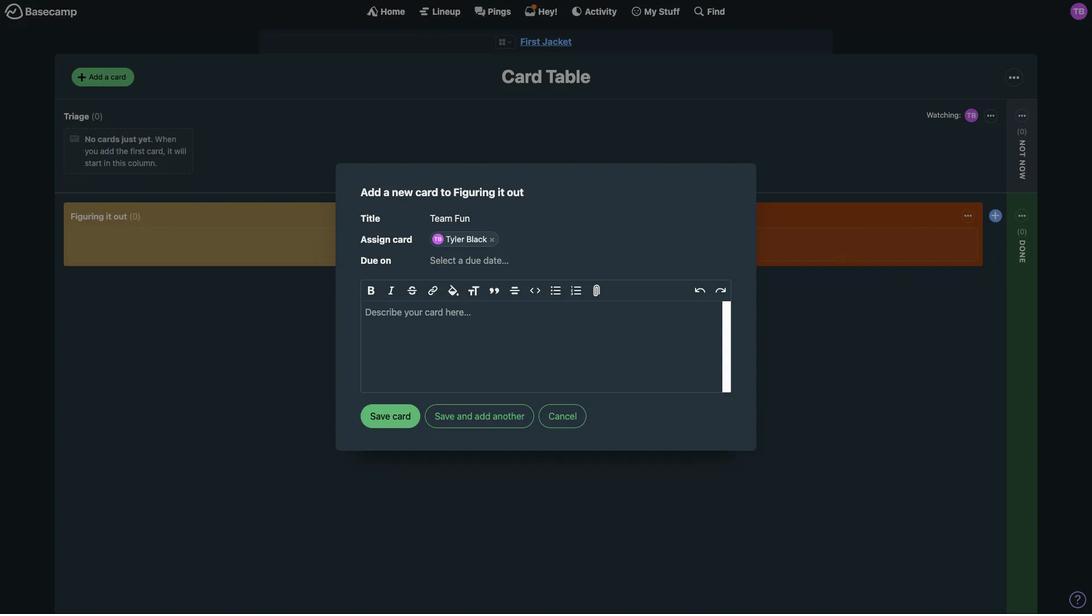 Task type: vqa. For each thing, say whether or not it's contained in the screenshot.
the Add card link
yes



Task type: locate. For each thing, give the bounding box(es) containing it.
1 horizontal spatial a
[[384, 186, 390, 199]]

0 vertical spatial it
[[168, 146, 172, 156]]

None submit
[[947, 163, 1027, 177], [431, 250, 511, 264], [947, 263, 1027, 277], [361, 405, 421, 429], [947, 163, 1027, 177], [431, 250, 511, 264], [947, 263, 1027, 277], [361, 405, 421, 429]]

o up w
[[1019, 146, 1028, 152]]

main element
[[0, 0, 1093, 22]]

Type names to assign… text field
[[500, 232, 732, 247]]

watching: left tyler black image
[[927, 110, 962, 120]]

tyler black image
[[1071, 3, 1088, 20], [495, 233, 511, 249]]

1 horizontal spatial tyler black image
[[1071, 3, 1088, 20]]

color it yellow image
[[445, 273, 454, 282]]

color it white image
[[433, 273, 442, 282]]

×
[[490, 234, 495, 244]]

add inside add card link
[[434, 307, 448, 316]]

jacket
[[543, 36, 572, 47]]

0 vertical spatial o
[[1019, 146, 1028, 152]]

figuring right to
[[454, 186, 496, 199]]

(0) right the figuring it out link
[[129, 211, 141, 221]]

color it red image
[[467, 273, 476, 282]]

figuring
[[454, 186, 496, 199], [71, 211, 104, 221]]

add
[[89, 72, 103, 81], [361, 186, 381, 199], [434, 307, 448, 316]]

0 vertical spatial out
[[507, 186, 524, 199]]

it down in
[[106, 211, 112, 221]]

option group
[[431, 270, 511, 298]]

new
[[392, 186, 413, 199]]

0 vertical spatial a
[[105, 72, 109, 81]]

a
[[105, 72, 109, 81], [384, 186, 390, 199]]

triage (0)
[[64, 111, 103, 121]]

first
[[130, 146, 145, 156]]

t
[[1019, 152, 1028, 158]]

1 o from the top
[[1019, 146, 1028, 152]]

card
[[111, 72, 126, 81], [416, 186, 439, 199], [393, 234, 413, 245], [451, 307, 467, 316]]

figuring down start on the left top of the page
[[71, 211, 104, 221]]

pings
[[488, 6, 511, 16]]

a for card
[[105, 72, 109, 81]]

lineup
[[433, 6, 461, 16]]

add
[[100, 146, 114, 156], [475, 411, 491, 422]]

0 vertical spatial tyler black image
[[1071, 3, 1088, 20]]

2 vertical spatial add
[[434, 307, 448, 316]]

first jacket
[[521, 36, 572, 47]]

1 vertical spatial it
[[498, 186, 505, 199]]

my stuff
[[645, 6, 680, 16]]

n
[[1019, 160, 1028, 166], [1019, 252, 1028, 259]]

0 vertical spatial n
[[1019, 160, 1028, 166]]

card table
[[502, 66, 591, 87]]

1 horizontal spatial add
[[361, 186, 381, 199]]

n down d
[[1019, 252, 1028, 259]]

tyler
[[446, 234, 465, 244]]

(0) right triage link
[[91, 111, 103, 121]]

0 horizontal spatial out
[[114, 211, 127, 221]]

save and add another
[[435, 411, 525, 422]]

just
[[122, 135, 136, 144]]

another
[[493, 411, 525, 422]]

add up 'title'
[[361, 186, 381, 199]]

to
[[441, 186, 451, 199]]

table
[[546, 66, 591, 87]]

0 horizontal spatial it
[[106, 211, 112, 221]]

tyler black image inside main element
[[1071, 3, 1088, 20]]

1 vertical spatial n
[[1019, 252, 1028, 259]]

start
[[85, 158, 102, 168]]

due on
[[361, 255, 391, 266]]

you
[[85, 146, 98, 156]]

yet
[[138, 135, 151, 144]]

1 vertical spatial add
[[475, 411, 491, 422]]

n down t
[[1019, 160, 1028, 166]]

on
[[380, 255, 391, 266]]

0 vertical spatial add
[[89, 72, 103, 81]]

switch accounts image
[[5, 3, 77, 20]]

pings button
[[474, 6, 511, 17]]

2 o from the top
[[1019, 166, 1028, 172]]

add card link
[[431, 304, 511, 318]]

add right and
[[475, 411, 491, 422]]

o down t
[[1019, 166, 1028, 172]]

2 horizontal spatial add
[[434, 307, 448, 316]]

0 vertical spatial watching:
[[927, 110, 962, 120]]

add up in
[[100, 146, 114, 156]]

1 n from the top
[[1019, 160, 1028, 166]]

out
[[507, 186, 524, 199], [114, 211, 127, 221]]

add up triage (0)
[[89, 72, 103, 81]]

figuring it out (0)
[[71, 211, 141, 221]]

0 horizontal spatial tyler black image
[[495, 233, 511, 249]]

0 horizontal spatial add
[[100, 146, 114, 156]]

it
[[168, 146, 172, 156], [498, 186, 505, 199], [106, 211, 112, 221]]

hey! button
[[525, 6, 558, 17]]

tyler black ×
[[446, 234, 495, 244]]

watching:
[[927, 110, 962, 120], [434, 236, 470, 246], [950, 249, 987, 259]]

add down the 'color it blue' image
[[434, 307, 448, 316]]

the
[[116, 146, 128, 156]]

0 vertical spatial add
[[100, 146, 114, 156]]

2 vertical spatial o
[[1019, 246, 1028, 252]]

0 horizontal spatial a
[[105, 72, 109, 81]]

watching: up color it yellow icon
[[434, 236, 470, 246]]

it left will
[[168, 146, 172, 156]]

(0)
[[91, 111, 103, 121], [1018, 127, 1028, 136], [129, 211, 141, 221], [1018, 227, 1028, 236]]

save and add another button
[[425, 405, 535, 429]]

will
[[175, 146, 186, 156]]

stuff
[[659, 6, 680, 16]]

color it purple image
[[490, 273, 499, 282]]

1 vertical spatial add
[[361, 186, 381, 199]]

(0) up d
[[1018, 227, 1028, 236]]

(0) up n
[[1018, 127, 1028, 136]]

no cards just yet
[[85, 135, 151, 144]]

d o n e
[[1019, 240, 1028, 264]]

0 horizontal spatial add
[[89, 72, 103, 81]]

my stuff button
[[631, 6, 680, 17]]

1 horizontal spatial add
[[475, 411, 491, 422]]

add inside the add a card link
[[89, 72, 103, 81]]

1 vertical spatial o
[[1019, 166, 1028, 172]]

Select a due date… text field
[[430, 251, 732, 270]]

figuring it out link
[[71, 211, 127, 221]]

3 o from the top
[[1019, 246, 1028, 252]]

1 vertical spatial tyler black image
[[495, 233, 511, 249]]

0 vertical spatial figuring
[[454, 186, 496, 199]]

this
[[113, 158, 126, 168]]

o up e
[[1019, 246, 1028, 252]]

add a card
[[89, 72, 126, 81]]

1 vertical spatial a
[[384, 186, 390, 199]]

cards
[[98, 135, 120, 144]]

1 vertical spatial out
[[114, 211, 127, 221]]

1 horizontal spatial it
[[168, 146, 172, 156]]

o for n o t n o w
[[1019, 146, 1028, 152]]

watching: left d o n e
[[950, 249, 987, 259]]

assign card
[[361, 234, 413, 245]]

it up × link
[[498, 186, 505, 199]]

assign
[[361, 234, 391, 245]]

1 vertical spatial figuring
[[71, 211, 104, 221]]

o
[[1019, 146, 1028, 152], [1019, 166, 1028, 172], [1019, 246, 1028, 252]]



Task type: describe. For each thing, give the bounding box(es) containing it.
when
[[155, 135, 176, 144]]

lineup link
[[419, 6, 461, 17]]

a for new
[[384, 186, 390, 199]]

my
[[645, 6, 657, 16]]

1 horizontal spatial figuring
[[454, 186, 496, 199]]

color it blue image
[[433, 286, 442, 295]]

1 horizontal spatial out
[[507, 186, 524, 199]]

× link
[[486, 234, 498, 245]]

o for d o n e
[[1019, 246, 1028, 252]]

. when you add the first card, it will start in this column.
[[85, 135, 186, 168]]

add for add a card
[[89, 72, 103, 81]]

title
[[361, 213, 380, 224]]

card,
[[147, 146, 166, 156]]

0 horizontal spatial figuring
[[71, 211, 104, 221]]

add for add a new card to figuring it out
[[361, 186, 381, 199]]

add inside button
[[475, 411, 491, 422]]

n
[[1019, 140, 1028, 146]]

2 horizontal spatial it
[[498, 186, 505, 199]]

color it green image
[[445, 286, 454, 295]]

find
[[708, 6, 726, 16]]

column.
[[128, 158, 157, 168]]

card
[[502, 66, 542, 87]]

w
[[1019, 172, 1028, 180]]

add for add card
[[434, 307, 448, 316]]

home link
[[367, 6, 405, 17]]

cancel
[[549, 411, 577, 422]]

cancel link
[[539, 405, 587, 429]]

activity link
[[572, 6, 617, 17]]

add a new card to figuring it out
[[361, 186, 524, 199]]

in
[[104, 158, 110, 168]]

color it orange image
[[456, 273, 465, 282]]

.
[[151, 135, 153, 144]]

activity
[[585, 6, 617, 16]]

due
[[361, 255, 378, 266]]

triage
[[64, 111, 89, 121]]

tyler black image
[[964, 107, 980, 123]]

2 vertical spatial watching:
[[950, 249, 987, 259]]

color it pink image
[[479, 273, 488, 282]]

2 vertical spatial it
[[106, 211, 112, 221]]

e
[[1019, 259, 1028, 264]]

and
[[457, 411, 473, 422]]

triage link
[[64, 111, 89, 121]]

add inside the . when you add the first card, it will start in this column.
[[100, 146, 114, 156]]

black
[[467, 234, 487, 244]]

it inside the . when you add the first card, it will start in this column.
[[168, 146, 172, 156]]

find button
[[694, 6, 726, 17]]

Describe your card here… text field
[[361, 302, 731, 393]]

save
[[435, 411, 455, 422]]

2 n from the top
[[1019, 252, 1028, 259]]

add card
[[434, 307, 467, 316]]

home
[[381, 6, 405, 16]]

first
[[521, 36, 541, 47]]

first jacket link
[[521, 36, 572, 47]]

hey!
[[539, 6, 558, 16]]

add a card link
[[72, 68, 134, 86]]

no
[[85, 135, 96, 144]]

n o t n o w
[[1019, 140, 1028, 180]]

d
[[1019, 240, 1028, 246]]

Type a card title… text field
[[430, 209, 732, 228]]

color it brown image
[[456, 286, 465, 295]]

1 vertical spatial watching:
[[434, 236, 470, 246]]



